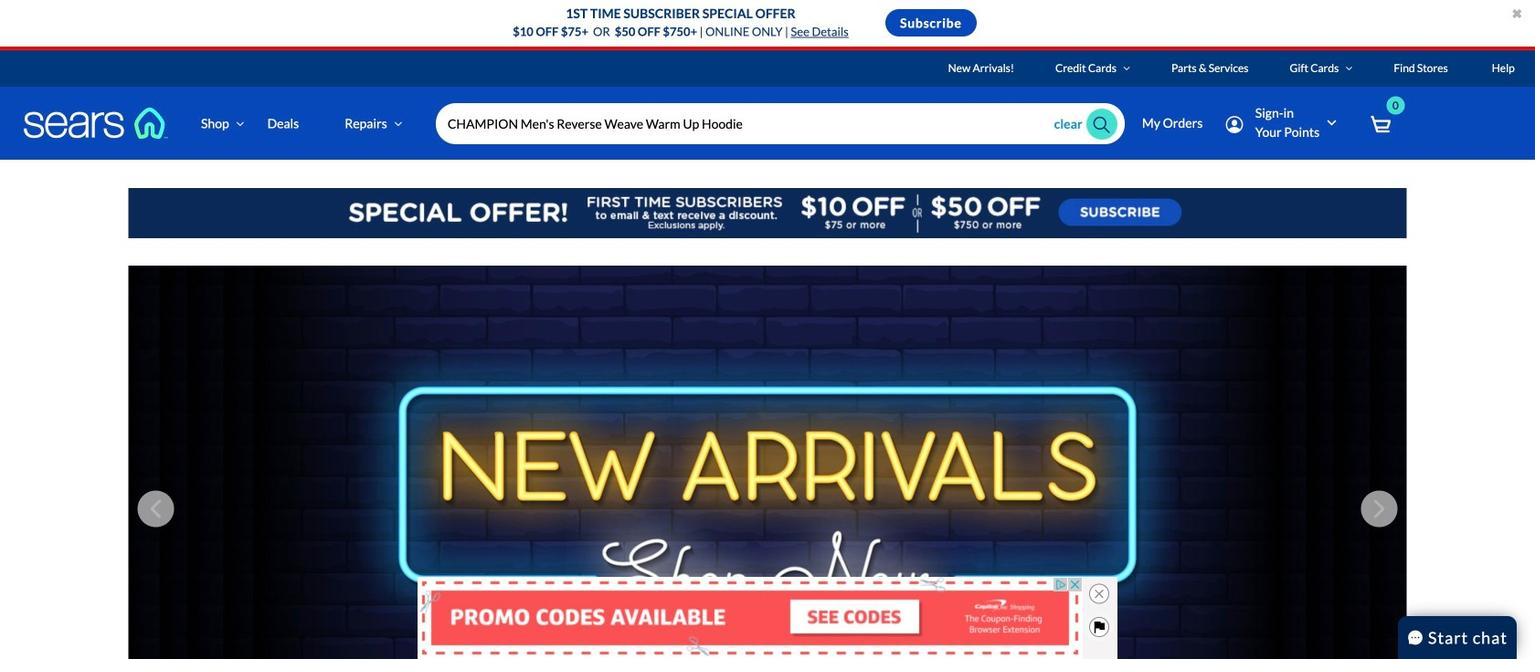 Task type: describe. For each thing, give the bounding box(es) containing it.
Search text field
[[436, 103, 1125, 145]]

advertisement element
[[418, 578, 1083, 660]]

0 horizontal spatial angle down image
[[236, 117, 244, 130]]

home image
[[23, 107, 169, 140]]

settings image
[[1226, 116, 1244, 134]]



Task type: locate. For each thing, give the bounding box(es) containing it.
2 horizontal spatial angle down image
[[1346, 63, 1353, 74]]

banner
[[0, 50, 1536, 186]]

angle down image
[[394, 117, 403, 130]]

angle down image
[[1124, 63, 1131, 74], [1346, 63, 1353, 74], [236, 117, 244, 130]]

1 horizontal spatial angle down image
[[1124, 63, 1131, 74]]

view cart image
[[1371, 115, 1392, 135]]



Task type: vqa. For each thing, say whether or not it's contained in the screenshot.
Product Image
no



